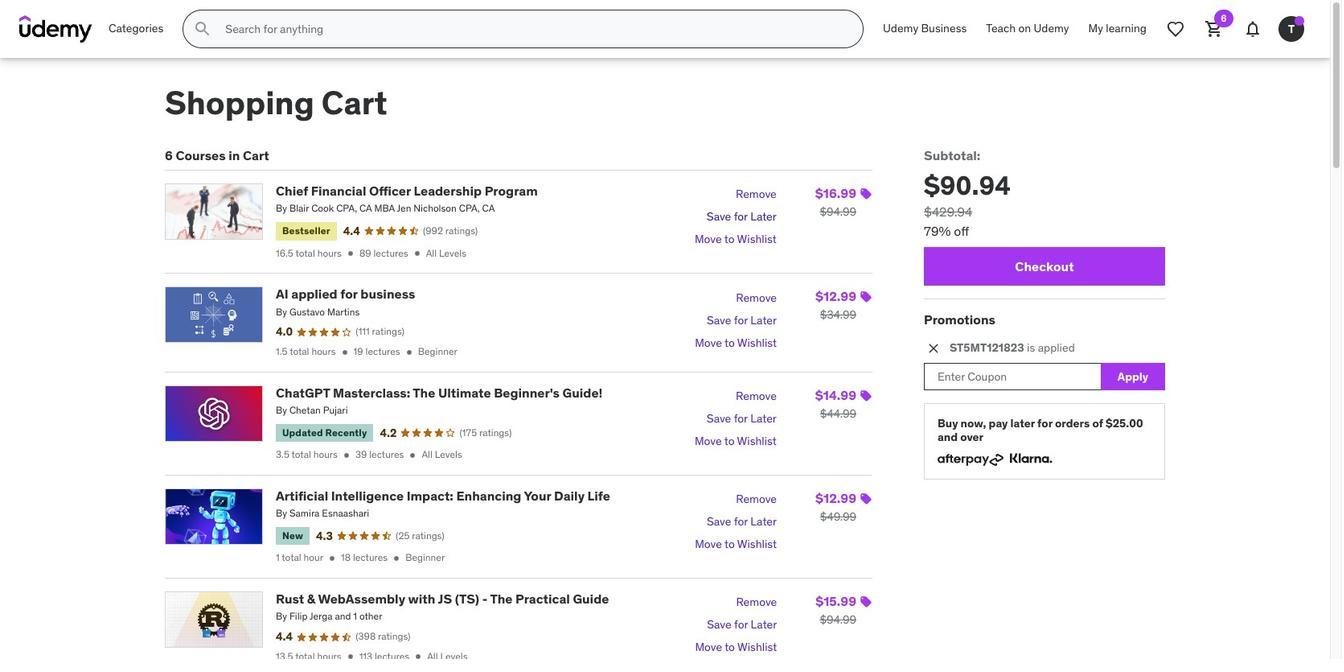 Task type: locate. For each thing, give the bounding box(es) containing it.
6 inside 'link'
[[1222, 12, 1228, 24]]

remove button left $15.99
[[737, 592, 778, 614]]

6 for 6
[[1222, 12, 1228, 24]]

all down (992
[[426, 247, 437, 259]]

applied
[[291, 286, 338, 302], [1039, 341, 1076, 355]]

$15.99
[[816, 593, 857, 609]]

the
[[413, 385, 436, 401], [490, 591, 513, 607]]

4.4 down the filip
[[276, 629, 293, 644]]

2 vertical spatial hours
[[314, 448, 338, 461]]

later left $16.99 $94.99
[[751, 210, 777, 224]]

remove button for $12.99
[[736, 489, 777, 511]]

remove save for later move to wishlist for $14.99
[[695, 389, 777, 448]]

lectures down 4.2
[[369, 448, 404, 461]]

2 ca from the left
[[482, 202, 495, 214]]

$16.99 $94.99
[[816, 185, 857, 219]]

0 horizontal spatial cpa,
[[336, 202, 357, 214]]

save for $14.99
[[707, 411, 732, 426]]

xxsmall image down the (25
[[391, 553, 402, 564]]

coupon icon image right "$14.99"
[[860, 389, 873, 402]]

6 left notifications icon
[[1222, 12, 1228, 24]]

for inside ai applied for business by gustavo martins
[[341, 286, 358, 302]]

for
[[734, 210, 748, 224], [341, 286, 358, 302], [735, 313, 748, 327], [734, 411, 748, 426], [1038, 416, 1053, 431], [735, 514, 748, 529], [735, 618, 749, 632]]

teach
[[987, 21, 1016, 36]]

coupon icon image right $12.99 $34.99
[[860, 291, 873, 304]]

18
[[341, 552, 351, 564]]

remove button left $12.99 $49.99
[[736, 489, 777, 511]]

beginner up chatgpt masterclass: the ultimate beginner's guide! link
[[418, 345, 458, 357]]

$94.99 for $15.99
[[820, 613, 857, 627]]

1 vertical spatial cart
[[243, 147, 269, 163]]

0 horizontal spatial udemy
[[884, 21, 919, 36]]

wishlist
[[738, 232, 777, 247], [738, 335, 777, 350], [738, 434, 777, 448], [738, 537, 777, 551], [738, 640, 778, 655]]

$12.99 for $12.99 $49.99
[[816, 490, 857, 506]]

89
[[360, 247, 371, 259]]

later left $12.99 $34.99
[[751, 313, 777, 327]]

1 horizontal spatial 6
[[1222, 12, 1228, 24]]

0 vertical spatial cart
[[322, 83, 387, 123]]

by left "chetan"
[[276, 404, 287, 416]]

6
[[1222, 12, 1228, 24], [165, 147, 173, 163]]

levels down (175
[[435, 448, 463, 461]]

remove left $12.99 $49.99
[[736, 492, 777, 506]]

0 vertical spatial $12.99
[[816, 288, 857, 304]]

udemy image
[[19, 15, 93, 43]]

t
[[1289, 21, 1296, 36]]

1 horizontal spatial and
[[938, 430, 958, 444]]

1 coupon icon image from the top
[[860, 188, 873, 201]]

1 horizontal spatial the
[[490, 591, 513, 607]]

ratings) right (398 at bottom
[[378, 630, 411, 642]]

3 later from the top
[[751, 411, 777, 426]]

$429.94
[[925, 204, 973, 220]]

4.4 for (398 ratings)
[[276, 629, 293, 644]]

move for $16.99
[[695, 232, 722, 247]]

1 left "other"
[[354, 610, 357, 622]]

3 by from the top
[[276, 404, 287, 416]]

6 left courses
[[165, 147, 173, 163]]

0 vertical spatial beginner
[[418, 345, 458, 357]]

bestseller
[[282, 225, 331, 237]]

1 horizontal spatial udemy
[[1034, 21, 1070, 36]]

4 by from the top
[[276, 507, 287, 519]]

ratings) inside 398 ratings element
[[378, 630, 411, 642]]

0 horizontal spatial the
[[413, 385, 436, 401]]

1 vertical spatial beginner
[[406, 552, 445, 564]]

hours left xxsmall icon
[[312, 345, 336, 357]]

by inside ai applied for business by gustavo martins
[[276, 305, 287, 317]]

4.2
[[380, 425, 397, 440]]

(111 ratings)
[[356, 325, 405, 337]]

xxsmall image down (398 at bottom
[[345, 651, 356, 659]]

st5mt121823 is applied
[[950, 341, 1076, 355]]

samira
[[290, 507, 320, 519]]

ca left the mba
[[360, 202, 372, 214]]

lectures for masterclass:
[[369, 448, 404, 461]]

0 vertical spatial all
[[426, 247, 437, 259]]

life
[[588, 488, 611, 504]]

later left $12.99 $49.99
[[751, 514, 777, 529]]

1 horizontal spatial applied
[[1039, 341, 1076, 355]]

pujari
[[323, 404, 348, 416]]

1 vertical spatial levels
[[435, 448, 463, 461]]

0 vertical spatial and
[[938, 430, 958, 444]]

1 horizontal spatial 4.4
[[343, 224, 360, 238]]

to for $14.99
[[725, 434, 735, 448]]

2 $94.99 from the top
[[820, 613, 857, 627]]

remove save for later move to wishlist for $12.99
[[695, 492, 777, 551]]

0 vertical spatial levels
[[439, 247, 467, 259]]

cart
[[322, 83, 387, 123], [243, 147, 269, 163]]

ratings) right (992
[[446, 224, 478, 237]]

later left $15.99 $94.99
[[751, 618, 778, 632]]

applied up gustavo
[[291, 286, 338, 302]]

1 vertical spatial all levels
[[422, 448, 463, 461]]

remove left "$14.99"
[[736, 389, 777, 403]]

coupon icon image for artificial intelligence impact: enhancing your daily life
[[860, 493, 873, 505]]

leadership
[[414, 183, 482, 199]]

&
[[307, 591, 316, 607]]

0 horizontal spatial ca
[[360, 202, 372, 214]]

total left hour
[[282, 552, 302, 564]]

0 horizontal spatial 1
[[276, 552, 280, 564]]

by left blair
[[276, 202, 287, 214]]

$12.99 up '$49.99'
[[816, 490, 857, 506]]

coupon icon image
[[860, 188, 873, 201], [860, 291, 873, 304], [860, 389, 873, 402], [860, 493, 873, 505], [860, 596, 873, 609]]

the left ultimate
[[413, 385, 436, 401]]

all up impact:
[[422, 448, 433, 461]]

hours down 'bestseller'
[[318, 247, 342, 259]]

my learning link
[[1080, 10, 1157, 48]]

$94.99 down $15.99
[[820, 613, 857, 627]]

ratings) inside 175 ratings element
[[480, 426, 512, 438]]

1 total hour
[[276, 552, 324, 564]]

4.4 up 89
[[343, 224, 360, 238]]

chatgpt masterclass: the ultimate beginner's guide! link
[[276, 385, 603, 401]]

remove for $16.99
[[736, 187, 777, 201]]

move
[[695, 232, 722, 247], [695, 335, 722, 350], [695, 434, 722, 448], [695, 537, 722, 551], [696, 640, 723, 655]]

$94.99 for $16.99
[[820, 205, 857, 219]]

0 vertical spatial applied
[[291, 286, 338, 302]]

cpa, down the leadership
[[459, 202, 480, 214]]

all levels down (175
[[422, 448, 463, 461]]

checkout
[[1016, 258, 1075, 274]]

levels for ultimate
[[435, 448, 463, 461]]

by down 'ai'
[[276, 305, 287, 317]]

later for $16.99
[[751, 210, 777, 224]]

coupon icon image right $16.99 on the right of page
[[860, 188, 873, 201]]

1 vertical spatial and
[[335, 610, 351, 622]]

ratings) right the (25
[[412, 529, 445, 541]]

25 ratings element
[[396, 529, 445, 543]]

udemy left the business
[[884, 21, 919, 36]]

coupon icon image right $15.99
[[860, 596, 873, 609]]

later
[[751, 210, 777, 224], [751, 313, 777, 327], [751, 411, 777, 426], [751, 514, 777, 529], [751, 618, 778, 632]]

by inside chatgpt masterclass: the ultimate beginner's guide! by chetan pujari
[[276, 404, 287, 416]]

3 coupon icon image from the top
[[860, 389, 873, 402]]

$94.99 inside $15.99 $94.99
[[820, 613, 857, 627]]

total right the 16.5 at left top
[[296, 247, 315, 259]]

2 $12.99 from the top
[[816, 490, 857, 506]]

1 vertical spatial 1
[[354, 610, 357, 622]]

Search for anything text field
[[222, 15, 844, 43]]

later for $14.99
[[751, 411, 777, 426]]

0 vertical spatial the
[[413, 385, 436, 401]]

4.0
[[276, 325, 293, 339]]

(ts)
[[455, 591, 480, 607]]

updated
[[282, 426, 323, 438]]

levels down 992 ratings element
[[439, 247, 467, 259]]

0 horizontal spatial applied
[[291, 286, 338, 302]]

hours down updated recently at the bottom left of the page
[[314, 448, 338, 461]]

hours for financial
[[318, 247, 342, 259]]

all
[[426, 247, 437, 259], [422, 448, 433, 461]]

cpa, down financial
[[336, 202, 357, 214]]

the right -
[[490, 591, 513, 607]]

in
[[229, 147, 240, 163]]

updated recently
[[282, 426, 367, 438]]

st5mt121823
[[950, 341, 1025, 355]]

1 vertical spatial $12.99
[[816, 490, 857, 506]]

ai applied for business link
[[276, 286, 416, 302]]

coupon icon image for chatgpt masterclass: the ultimate beginner's guide!
[[860, 389, 873, 402]]

by inside artificial intelligence impact: enhancing your daily life by samira esnaashari
[[276, 507, 287, 519]]

remove save for later move to wishlist for $16.99
[[695, 187, 777, 247]]

ratings) inside 25 ratings element
[[412, 529, 445, 541]]

1 udemy from the left
[[884, 21, 919, 36]]

lectures for intelligence
[[353, 552, 388, 564]]

0 vertical spatial 4.4
[[343, 224, 360, 238]]

move to wishlist button
[[695, 229, 777, 251], [695, 332, 777, 354], [695, 430, 777, 453], [695, 534, 777, 556], [696, 637, 778, 659]]

1 horizontal spatial cpa,
[[459, 202, 480, 214]]

lectures down 111 ratings element
[[366, 345, 400, 357]]

0 horizontal spatial and
[[335, 610, 351, 622]]

1 later from the top
[[751, 210, 777, 224]]

1 vertical spatial all
[[422, 448, 433, 461]]

categories button
[[99, 10, 173, 48]]

for for $14.99's 'remove' button
[[734, 411, 748, 426]]

1 vertical spatial $94.99
[[820, 613, 857, 627]]

remove button left "$14.99"
[[736, 385, 777, 408]]

program
[[485, 183, 538, 199]]

(111
[[356, 325, 370, 337]]

1 vertical spatial 4.4
[[276, 629, 293, 644]]

hours for masterclass:
[[314, 448, 338, 461]]

total
[[296, 247, 315, 259], [290, 345, 309, 357], [292, 448, 311, 461], [282, 552, 302, 564]]

shopping cart with 6 items image
[[1205, 19, 1225, 39]]

lectures right the 18
[[353, 552, 388, 564]]

coupon icon image right $12.99 $49.99
[[860, 493, 873, 505]]

beginner for 19 lectures
[[418, 345, 458, 357]]

1 vertical spatial hours
[[312, 345, 336, 357]]

0 vertical spatial all levels
[[426, 247, 467, 259]]

ratings) for ultimate
[[480, 426, 512, 438]]

5 coupon icon image from the top
[[860, 596, 873, 609]]

1 left hour
[[276, 552, 280, 564]]

39
[[356, 448, 367, 461]]

ratings) up 19 lectures
[[372, 325, 405, 337]]

0 vertical spatial 1
[[276, 552, 280, 564]]

ratings) inside 992 ratings element
[[446, 224, 478, 237]]

the inside rust & webassembly with js (ts) - the practical guide by filip jerga and 1 other
[[490, 591, 513, 607]]

0 horizontal spatial 4.4
[[276, 629, 293, 644]]

total right 1.5
[[290, 345, 309, 357]]

to
[[725, 232, 735, 247], [725, 335, 735, 350], [725, 434, 735, 448], [725, 537, 735, 551], [725, 640, 735, 655]]

udemy right the on at the top
[[1034, 21, 1070, 36]]

all for leadership
[[426, 247, 437, 259]]

39 lectures
[[356, 448, 404, 461]]

16.5 total hours
[[276, 247, 342, 259]]

afterpay image
[[938, 454, 1004, 466]]

16.5
[[276, 247, 294, 259]]

by inside chief financial officer leadership program by blair cook cpa, ca mba jen nicholson cpa, ca
[[276, 202, 287, 214]]

esnaashari
[[322, 507, 370, 519]]

and left over
[[938, 430, 958, 444]]

2 by from the top
[[276, 305, 287, 317]]

1 vertical spatial 6
[[165, 147, 173, 163]]

398 ratings element
[[356, 630, 411, 644]]

ca down program
[[482, 202, 495, 214]]

1 horizontal spatial 1
[[354, 610, 357, 622]]

guide
[[573, 591, 609, 607]]

save for $12.99
[[707, 514, 732, 529]]

and right 'jerga'
[[335, 610, 351, 622]]

by left samira
[[276, 507, 287, 519]]

0 vertical spatial 6
[[1222, 12, 1228, 24]]

courses
[[176, 147, 226, 163]]

1 $12.99 from the top
[[816, 288, 857, 304]]

2 udemy from the left
[[1034, 21, 1070, 36]]

$94.99 inside $16.99 $94.99
[[820, 205, 857, 219]]

levels for leadership
[[439, 247, 467, 259]]

later left $14.99 $44.99
[[751, 411, 777, 426]]

lectures right 89
[[374, 247, 408, 259]]

0 vertical spatial $94.99
[[820, 205, 857, 219]]

1 by from the top
[[276, 202, 287, 214]]

$49.99
[[821, 509, 857, 524]]

4 coupon icon image from the top
[[860, 493, 873, 505]]

is
[[1028, 341, 1036, 355]]

remove button left $16.99 on the right of page
[[736, 184, 777, 206]]

beginner for 18 lectures
[[406, 552, 445, 564]]

the inside chatgpt masterclass: the ultimate beginner's guide! by chetan pujari
[[413, 385, 436, 401]]

by left the filip
[[276, 610, 287, 622]]

remove left $12.99 $34.99
[[736, 290, 777, 305]]

ratings) right (175
[[480, 426, 512, 438]]

new
[[282, 530, 303, 542]]

xxsmall image
[[345, 248, 356, 259], [412, 248, 423, 259], [404, 346, 415, 358], [341, 450, 352, 461], [407, 450, 419, 461], [327, 553, 338, 564], [391, 553, 402, 564], [345, 651, 356, 659], [413, 651, 424, 659]]

1 vertical spatial the
[[490, 591, 513, 607]]

0 vertical spatial hours
[[318, 247, 342, 259]]

4 later from the top
[[751, 514, 777, 529]]

save
[[707, 210, 732, 224], [707, 313, 732, 327], [707, 411, 732, 426], [707, 514, 732, 529], [708, 618, 732, 632]]

remove button
[[736, 184, 777, 206], [736, 287, 777, 309], [736, 385, 777, 408], [736, 489, 777, 511], [737, 592, 778, 614]]

xxsmall image down rust & webassembly with js (ts) - the practical guide by filip jerga and 1 other
[[413, 651, 424, 659]]

mba
[[375, 202, 395, 214]]

$12.99 up $34.99
[[816, 288, 857, 304]]

filip
[[290, 610, 308, 622]]

wishlist for $12.99
[[738, 537, 777, 551]]

$94.99 down $16.99 on the right of page
[[820, 205, 857, 219]]

beginner's
[[494, 385, 560, 401]]

coupon icon image for chief financial officer leadership program
[[860, 188, 873, 201]]

levels
[[439, 247, 467, 259], [435, 448, 463, 461]]

and inside buy now, pay later for orders of $25.00 and over
[[938, 430, 958, 444]]

all levels for leadership
[[426, 247, 467, 259]]

categories
[[109, 21, 164, 36]]

my learning
[[1089, 21, 1147, 36]]

orders
[[1056, 416, 1091, 431]]

5 by from the top
[[276, 610, 287, 622]]

lectures
[[374, 247, 408, 259], [366, 345, 400, 357], [369, 448, 404, 461], [353, 552, 388, 564]]

applied right is at the right bottom of the page
[[1039, 341, 1076, 355]]

all levels down 992 ratings element
[[426, 247, 467, 259]]

xxsmall image right 89 lectures
[[412, 248, 423, 259]]

daily
[[554, 488, 585, 504]]

remove left $16.99 on the right of page
[[736, 187, 777, 201]]

beginner down 25 ratings element
[[406, 552, 445, 564]]

0 horizontal spatial 6
[[165, 147, 173, 163]]

remove for $12.99
[[736, 492, 777, 506]]

ratings) inside 111 ratings element
[[372, 325, 405, 337]]

ai applied for business by gustavo martins
[[276, 286, 416, 317]]

1 horizontal spatial ca
[[482, 202, 495, 214]]

1 $94.99 from the top
[[820, 205, 857, 219]]

total right 3.5
[[292, 448, 311, 461]]

for for 'remove' button to the left of $15.99
[[735, 618, 749, 632]]



Task type: vqa. For each thing, say whether or not it's contained in the screenshot.


Task type: describe. For each thing, give the bounding box(es) containing it.
apply button
[[1102, 363, 1166, 391]]

175 ratings element
[[460, 426, 512, 440]]

later for $12.99
[[751, 514, 777, 529]]

all levels for ultimate
[[422, 448, 463, 461]]

remove button for $16.99
[[736, 184, 777, 206]]

(992
[[423, 224, 443, 237]]

1.5 total hours
[[276, 345, 336, 357]]

blair
[[290, 202, 309, 214]]

rust
[[276, 591, 304, 607]]

1 cpa, from the left
[[336, 202, 357, 214]]

masterclass:
[[333, 385, 411, 401]]

udemy inside teach on udemy link
[[1034, 21, 1070, 36]]

move to wishlist button for $14.99
[[695, 430, 777, 453]]

remove left $15.99
[[737, 595, 778, 610]]

chief financial officer leadership program by blair cook cpa, ca mba jen nicholson cpa, ca
[[276, 183, 538, 214]]

enhancing
[[457, 488, 522, 504]]

xxsmall image
[[339, 346, 351, 358]]

for for $12.99 'remove' button
[[735, 514, 748, 529]]

wishlist for $16.99
[[738, 232, 777, 247]]

ratings) for leadership
[[446, 224, 478, 237]]

move for $14.99
[[695, 434, 722, 448]]

(175
[[460, 426, 477, 438]]

0 horizontal spatial cart
[[243, 147, 269, 163]]

wishlist for $14.99
[[738, 434, 777, 448]]

save for later button for $16.99
[[707, 206, 777, 229]]

$44.99
[[821, 406, 857, 421]]

my
[[1089, 21, 1104, 36]]

over
[[961, 430, 984, 444]]

practical
[[516, 591, 570, 607]]

udemy business link
[[874, 10, 977, 48]]

all for ultimate
[[422, 448, 433, 461]]

$14.99
[[816, 387, 857, 403]]

chief
[[276, 183, 308, 199]]

gustavo
[[290, 305, 325, 317]]

applied inside ai applied for business by gustavo martins
[[291, 286, 338, 302]]

you have alerts image
[[1296, 16, 1305, 26]]

business
[[361, 286, 416, 302]]

rust & webassembly with js (ts) - the practical guide by filip jerga and 1 other
[[276, 591, 609, 622]]

-
[[483, 591, 488, 607]]

martins
[[327, 305, 360, 317]]

$14.99 $44.99
[[816, 387, 857, 421]]

for inside buy now, pay later for orders of $25.00 and over
[[1038, 416, 1053, 431]]

promotions
[[925, 312, 996, 328]]

teach on udemy
[[987, 21, 1070, 36]]

small image
[[926, 341, 942, 357]]

recently
[[326, 426, 367, 438]]

teach on udemy link
[[977, 10, 1080, 48]]

111 ratings element
[[356, 325, 405, 339]]

ultimate
[[438, 385, 491, 401]]

for for 'remove' button to the left of $12.99 $34.99
[[735, 313, 748, 327]]

3.5
[[276, 448, 290, 461]]

submit search image
[[193, 19, 213, 39]]

and inside rust & webassembly with js (ts) - the practical guide by filip jerga and 1 other
[[335, 610, 351, 622]]

total for chief
[[296, 247, 315, 259]]

1 inside rust & webassembly with js (ts) - the practical guide by filip jerga and 1 other
[[354, 610, 357, 622]]

ratings) for enhancing
[[412, 529, 445, 541]]

2 later from the top
[[751, 313, 777, 327]]

4.3
[[316, 529, 333, 543]]

chatgpt
[[276, 385, 330, 401]]

subtotal: $90.94 $429.94 79% off
[[925, 147, 1011, 239]]

other
[[360, 610, 383, 622]]

rust & webassembly with js (ts) - the practical guide link
[[276, 591, 609, 607]]

jerga
[[310, 610, 333, 622]]

now,
[[961, 416, 987, 431]]

financial
[[311, 183, 366, 199]]

total for chatgpt
[[292, 448, 311, 461]]

Enter Coupon text field
[[925, 363, 1102, 391]]

impact:
[[407, 488, 454, 504]]

jen
[[397, 202, 412, 214]]

to for $16.99
[[725, 232, 735, 247]]

js
[[438, 591, 452, 607]]

19 lectures
[[354, 345, 400, 357]]

move for $12.99
[[695, 537, 722, 551]]

$12.99 $34.99
[[816, 288, 857, 322]]

lectures for financial
[[374, 247, 408, 259]]

xxsmall image right 39 lectures at the left of the page
[[407, 450, 419, 461]]

xxsmall image right 19 lectures
[[404, 346, 415, 358]]

apply
[[1118, 369, 1149, 384]]

6 link
[[1196, 10, 1234, 48]]

remove for $14.99
[[736, 389, 777, 403]]

for for $16.99 'remove' button
[[734, 210, 748, 224]]

xxsmall image left the 18
[[327, 553, 338, 564]]

1 vertical spatial applied
[[1039, 341, 1076, 355]]

2 coupon icon image from the top
[[860, 291, 873, 304]]

wishlist image
[[1167, 19, 1186, 39]]

buy
[[938, 416, 959, 431]]

move to wishlist button for $16.99
[[695, 229, 777, 251]]

artificial intelligence impact: enhancing your daily life by samira esnaashari
[[276, 488, 611, 519]]

5 later from the top
[[751, 618, 778, 632]]

18 lectures
[[341, 552, 388, 564]]

total for artificial
[[282, 552, 302, 564]]

to for $12.99
[[725, 537, 735, 551]]

1.5
[[276, 345, 288, 357]]

move to wishlist button for $12.99
[[695, 534, 777, 556]]

(398 ratings)
[[356, 630, 411, 642]]

chatgpt masterclass: the ultimate beginner's guide! by chetan pujari
[[276, 385, 603, 416]]

shopping cart
[[165, 83, 387, 123]]

save for later button for $14.99
[[707, 408, 777, 430]]

4.4 for (992 ratings)
[[343, 224, 360, 238]]

remove button for $14.99
[[736, 385, 777, 408]]

learning
[[1107, 21, 1147, 36]]

$25.00
[[1106, 416, 1144, 431]]

save for $16.99
[[707, 210, 732, 224]]

992 ratings element
[[423, 224, 478, 238]]

$12.99 for $12.99 $34.99
[[816, 288, 857, 304]]

guide!
[[563, 385, 603, 401]]

cook
[[312, 202, 334, 214]]

hour
[[304, 552, 324, 564]]

remove button left $12.99 $34.99
[[736, 287, 777, 309]]

off
[[955, 223, 970, 239]]

officer
[[369, 183, 411, 199]]

2 cpa, from the left
[[459, 202, 480, 214]]

xxsmall image left 39
[[341, 450, 352, 461]]

notifications image
[[1244, 19, 1263, 39]]

(175 ratings)
[[460, 426, 512, 438]]

by inside rust & webassembly with js (ts) - the practical guide by filip jerga and 1 other
[[276, 610, 287, 622]]

klarna image
[[1011, 451, 1053, 466]]

save for later button for $12.99
[[707, 511, 777, 534]]

1 horizontal spatial cart
[[322, 83, 387, 123]]

6 for 6 courses in cart
[[165, 147, 173, 163]]

xxsmall image left 89
[[345, 248, 356, 259]]

artificial intelligence impact: enhancing your daily life link
[[276, 488, 611, 504]]

ai
[[276, 286, 289, 302]]

(992 ratings)
[[423, 224, 478, 237]]

udemy business
[[884, 21, 967, 36]]

t link
[[1273, 10, 1312, 48]]

19
[[354, 345, 363, 357]]

webassembly
[[318, 591, 406, 607]]

(398
[[356, 630, 376, 642]]

shopping
[[165, 83, 314, 123]]

of
[[1093, 416, 1104, 431]]

intelligence
[[331, 488, 404, 504]]

1 ca from the left
[[360, 202, 372, 214]]

(25 ratings)
[[396, 529, 445, 541]]



